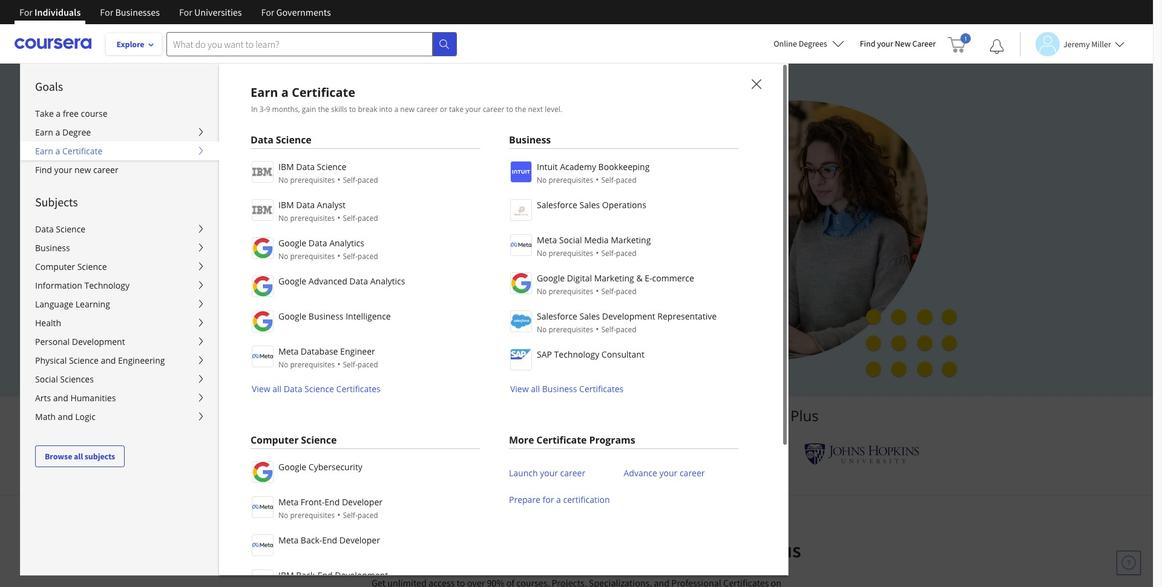 Task type: locate. For each thing, give the bounding box(es) containing it.
analytics up the intelligence on the bottom of the page
[[370, 275, 405, 287]]

0 horizontal spatial certificates
[[336, 383, 381, 395]]

• up 'ready' at the top
[[337, 174, 341, 185]]

•
[[337, 174, 341, 185], [596, 174, 599, 185], [337, 212, 341, 223], [596, 247, 599, 258], [337, 250, 341, 262], [596, 285, 599, 297], [596, 323, 599, 335], [337, 358, 341, 370], [337, 509, 341, 521]]

engineer
[[340, 346, 375, 357]]

all right browse
[[74, 451, 83, 462]]

back- down meta front-end developer no prerequisites • self-paced
[[301, 535, 322, 546]]

ibm down meta back-end developer
[[278, 570, 294, 581]]

0 vertical spatial end
[[325, 496, 340, 508]]

1 vertical spatial social
[[35, 373, 58, 385]]

1 vertical spatial end
[[322, 535, 337, 546]]

social up arts
[[35, 373, 58, 385]]

development down invest at the left bottom
[[335, 570, 388, 581]]

google for google digital marketing & e-commerce no prerequisites • self-paced
[[537, 272, 565, 284]]

jeremy miller
[[1064, 38, 1111, 49]]

and inside unlimited access to 7,000+ world-class courses, hands-on projects, and job-ready certificate programs—all included in your subscription
[[282, 191, 306, 209]]

intelligence
[[346, 311, 391, 322]]

end down meta front-end developer no prerequisites • self-paced
[[322, 535, 337, 546]]

1 vertical spatial computer
[[251, 433, 299, 447]]

business up information
[[35, 242, 70, 254]]

0 horizontal spatial development
[[72, 336, 125, 347]]

self- up the google advanced data analytics
[[343, 251, 358, 262]]

end down meta back-end developer
[[318, 570, 333, 581]]

no inside intuit academy bookkeeping no prerequisites • self-paced
[[537, 175, 547, 185]]

0 horizontal spatial certificate
[[62, 145, 103, 157]]

development inside "salesforce sales development representative no prerequisites • self-paced"
[[602, 311, 655, 322]]

technology inside popup button
[[84, 280, 130, 291]]

arts and humanities
[[35, 392, 116, 404]]

help center image
[[1122, 556, 1136, 570]]

earn inside earn a certificate in 3-9 months, gain the skills to break into a new career or take your career to the next level.
[[251, 84, 278, 100]]

and
[[282, 191, 306, 209], [101, 355, 116, 366], [53, 392, 68, 404], [585, 406, 611, 426], [58, 411, 73, 423]]

1 vertical spatial earn
[[35, 127, 53, 138]]

a for earn a degree
[[55, 127, 60, 138]]

prepare
[[509, 494, 541, 505]]

1 vertical spatial development
[[72, 336, 125, 347]]

the right gain
[[318, 104, 329, 114]]

0 horizontal spatial analytics
[[329, 237, 364, 249]]

0 vertical spatial social
[[559, 234, 582, 246]]

end for meta front-end developer no prerequisites • self-paced
[[325, 496, 340, 508]]

0 horizontal spatial technology
[[84, 280, 130, 291]]

What do you want to learn? text field
[[166, 32, 433, 56]]

prerequisites inside meta front-end developer no prerequisites • self-paced
[[290, 510, 335, 521]]

0 horizontal spatial data science
[[35, 223, 85, 235]]

list containing launch your career
[[509, 460, 739, 513]]

1 for from the left
[[19, 6, 33, 18]]

data down subjects
[[35, 223, 54, 235]]

None search field
[[166, 32, 457, 56]]

development down google digital marketing & e-commerce no prerequisites • self-paced
[[602, 311, 655, 322]]

cybersecurity
[[309, 461, 363, 473]]

and inside dropdown button
[[58, 411, 73, 423]]

1 salesforce from the top
[[537, 199, 577, 211]]

1 sales from the top
[[580, 199, 600, 211]]

business
[[509, 133, 551, 146], [35, 242, 70, 254], [309, 311, 344, 322], [542, 383, 577, 395]]

0 vertical spatial technology
[[84, 280, 130, 291]]

data down database
[[284, 383, 302, 395]]

meta inside meta front-end developer no prerequisites • self-paced
[[278, 496, 299, 508]]

0 vertical spatial day
[[276, 299, 291, 311]]

prerequisites inside google data analytics no prerequisites • self-paced
[[290, 251, 335, 262]]

career up prepare for a certification
[[560, 467, 585, 479]]

prerequisites inside the meta social media marketing no prerequisites • self-paced
[[549, 248, 593, 258]]

end
[[325, 496, 340, 508], [322, 535, 337, 546], [318, 570, 333, 581]]

representative
[[658, 311, 717, 322]]

0 vertical spatial new
[[400, 104, 415, 114]]

technology right sap
[[554, 349, 599, 360]]

0 vertical spatial computer science
[[35, 261, 107, 272]]

partnername logo image
[[252, 161, 274, 183], [510, 161, 532, 183], [252, 199, 274, 221], [510, 199, 532, 221], [510, 234, 532, 256], [252, 237, 274, 259], [510, 272, 532, 294], [252, 275, 274, 297], [252, 311, 274, 332], [510, 311, 532, 332], [252, 346, 274, 367], [510, 349, 532, 370], [252, 461, 274, 483], [252, 496, 274, 518], [252, 535, 274, 556]]

list containing intuit academy bookkeeping
[[509, 160, 739, 395]]

1 horizontal spatial day
[[314, 328, 330, 339]]

no inside ibm data science no prerequisites • self-paced
[[278, 175, 288, 185]]

paced up the &
[[616, 248, 637, 258]]

the left next
[[515, 104, 526, 114]]

1 horizontal spatial the
[[515, 104, 526, 114]]

a left 'degree'
[[55, 127, 60, 138]]

list for business
[[509, 160, 739, 395]]

analytics
[[329, 237, 364, 249], [370, 275, 405, 287]]

all for data science
[[273, 383, 282, 395]]

• inside meta front-end developer no prerequisites • self-paced
[[337, 509, 341, 521]]

$399
[[237, 328, 256, 339]]

in
[[584, 191, 596, 209], [409, 538, 426, 563]]

to left next
[[506, 104, 513, 114]]

0 vertical spatial developer
[[342, 496, 383, 508]]

self- down 'ready' at the top
[[343, 213, 358, 223]]

list for computer science
[[251, 460, 480, 587]]

duke university image
[[367, 443, 424, 462]]

programs
[[589, 433, 635, 447]]

2 vertical spatial development
[[335, 570, 388, 581]]

launch
[[509, 467, 538, 479]]

developer for meta front-end developer no prerequisites • self-paced
[[342, 496, 383, 508]]

development inside the personal development dropdown button
[[72, 336, 125, 347]]

2 sales from the top
[[580, 311, 600, 322]]

for for individuals
[[19, 6, 33, 18]]

1 horizontal spatial in
[[584, 191, 596, 209]]

1 vertical spatial find
[[35, 164, 52, 176]]

view up "universities"
[[510, 383, 529, 395]]

for left businesses
[[100, 6, 113, 18]]

1 horizontal spatial all
[[273, 383, 282, 395]]

social inside the meta social media marketing no prerequisites • self-paced
[[559, 234, 582, 246]]

career down earn a certificate popup button
[[93, 164, 118, 176]]

marketing left the &
[[594, 272, 634, 284]]

browse all subjects
[[45, 451, 115, 462]]

0 vertical spatial certificate
[[292, 84, 355, 100]]

earn a certificate button
[[21, 142, 219, 160]]

with right goals
[[637, 538, 677, 563]]

meta for meta database engineer
[[278, 346, 299, 357]]

1 horizontal spatial certificates
[[579, 383, 624, 395]]

career inside advance your career link
[[680, 467, 705, 479]]

self- down media
[[601, 248, 616, 258]]

logic
[[75, 411, 96, 423]]

computer up information
[[35, 261, 75, 272]]

start
[[245, 299, 266, 311]]

0 horizontal spatial new
[[74, 164, 91, 176]]

science inside 'popup button'
[[77, 261, 107, 272]]

1 vertical spatial developer
[[339, 535, 380, 546]]

google inside google digital marketing & e-commerce no prerequisites • self-paced
[[537, 272, 565, 284]]

• down media
[[596, 247, 599, 258]]

ibm for ibm data analyst
[[278, 199, 294, 211]]

a left free
[[56, 108, 61, 119]]

list containing ibm data science
[[251, 160, 480, 395]]

certificate inside earn a certificate in 3-9 months, gain the skills to break into a new career or take your career to the next level.
[[292, 84, 355, 100]]

ibm inside the ibm data analyst no prerequisites • self-paced
[[278, 199, 294, 211]]

prerequisites inside ibm data science no prerequisites • self-paced
[[290, 175, 335, 185]]

earn down earn a degree
[[35, 145, 53, 157]]

day left free
[[276, 299, 291, 311]]

science inside popup button
[[69, 355, 99, 366]]

1 vertical spatial computer science
[[251, 433, 337, 447]]

self- inside google digital marketing & e-commerce no prerequisites • self-paced
[[601, 286, 616, 297]]

day
[[276, 299, 291, 311], [314, 328, 330, 339]]

operations
[[602, 199, 646, 211]]

a right for
[[556, 494, 561, 505]]

2 horizontal spatial certificate
[[537, 433, 587, 447]]

data inside google advanced data analytics link
[[350, 275, 368, 287]]

math
[[35, 411, 56, 423]]

cancel
[[277, 271, 304, 283]]

earn inside earn a degree popup button
[[35, 127, 53, 138]]

salesforce
[[537, 199, 577, 211], [537, 311, 577, 322]]

1 horizontal spatial certificate
[[292, 84, 355, 100]]

computer up google cybersecurity
[[251, 433, 299, 447]]

start 7-day free trial button
[[225, 291, 352, 320]]

no inside meta database engineer no prerequisites • self-paced
[[278, 360, 288, 370]]

1 horizontal spatial find
[[860, 38, 876, 49]]

find for find your new career
[[35, 164, 52, 176]]

find your new career link
[[854, 36, 942, 51]]

with left 14-
[[281, 328, 300, 339]]

to
[[349, 104, 356, 114], [506, 104, 513, 114], [333, 170, 346, 188]]

technology for information
[[84, 280, 130, 291]]

launch your career
[[509, 467, 585, 479]]

2 vertical spatial ibm
[[278, 570, 294, 581]]

new right into
[[400, 104, 415, 114]]

level.
[[545, 104, 562, 114]]

online
[[774, 38, 797, 49]]

partnername logo image inside google cybersecurity link
[[252, 461, 274, 483]]

meta down meta front-end developer no prerequisites • self-paced
[[278, 535, 299, 546]]

personal development
[[35, 336, 125, 347]]

prerequisites down digital
[[549, 286, 593, 297]]

self- up meta back-end developer
[[343, 510, 358, 521]]

• inside google data analytics no prerequisites • self-paced
[[337, 250, 341, 262]]

day up database
[[314, 328, 330, 339]]

developer for meta back-end developer
[[339, 535, 380, 546]]

google up 14-
[[278, 311, 306, 322]]

data inside ibm data science no prerequisites • self-paced
[[296, 161, 315, 173]]

• down academy
[[596, 174, 599, 185]]

2 ibm from the top
[[278, 199, 294, 211]]

salesforce down hands-
[[537, 199, 577, 211]]

earn down take
[[35, 127, 53, 138]]

in down intuit academy bookkeeping no prerequisites • self-paced
[[584, 191, 596, 209]]

learning
[[76, 298, 110, 310]]

earn up the 3-
[[251, 84, 278, 100]]

new
[[895, 38, 911, 49]]

for individuals
[[19, 6, 81, 18]]

2 view from the left
[[510, 383, 529, 395]]

partnername logo image inside google business intelligence link
[[252, 311, 274, 332]]

2 for from the left
[[100, 6, 113, 18]]

back
[[364, 328, 384, 339]]

developer
[[342, 496, 383, 508], [339, 535, 380, 546]]

all up "universities"
[[531, 383, 540, 395]]

data science down subjects
[[35, 223, 85, 235]]

self- inside intuit academy bookkeeping no prerequisites • self-paced
[[601, 175, 616, 185]]

meta front-end developer no prerequisites • self-paced
[[278, 496, 383, 521]]

google for google business intelligence
[[278, 311, 306, 322]]

ibm data science no prerequisites • self-paced
[[278, 161, 378, 185]]

prerequisites inside google digital marketing & e-commerce no prerequisites • self-paced
[[549, 286, 593, 297]]

0 horizontal spatial view
[[252, 383, 270, 395]]

show notifications image
[[990, 39, 1004, 54]]

salesforce sales operations
[[537, 199, 646, 211]]

earn
[[251, 84, 278, 100], [35, 127, 53, 138], [35, 145, 53, 157]]

1 ibm from the top
[[278, 161, 294, 173]]

find inside explore menu element
[[35, 164, 52, 176]]

no inside meta front-end developer no prerequisites • self-paced
[[278, 510, 288, 521]]

science down personal development
[[69, 355, 99, 366]]

information technology
[[35, 280, 130, 291]]

2 horizontal spatial to
[[506, 104, 513, 114]]

1 vertical spatial in
[[409, 538, 426, 563]]

earn a degree
[[35, 127, 91, 138]]

meta left database
[[278, 346, 299, 357]]

career down sas image
[[680, 467, 705, 479]]

0 horizontal spatial social
[[35, 373, 58, 385]]

no
[[278, 175, 288, 185], [537, 175, 547, 185], [278, 213, 288, 223], [537, 248, 547, 258], [278, 251, 288, 262], [537, 286, 547, 297], [537, 324, 547, 335], [278, 360, 288, 370], [278, 510, 288, 521]]

0 vertical spatial ibm
[[278, 161, 294, 173]]

new down earn a certificate
[[74, 164, 91, 176]]

prerequisites up job-
[[290, 175, 335, 185]]

business inside popup button
[[35, 242, 70, 254]]

information
[[35, 280, 82, 291]]

with right "companies"
[[692, 406, 721, 426]]

free
[[63, 108, 79, 119]]

all for business
[[531, 383, 540, 395]]

certificate up find your new career
[[62, 145, 103, 157]]

certificate inside popup button
[[62, 145, 103, 157]]

1 vertical spatial new
[[74, 164, 91, 176]]

new inside earn a certificate in 3-9 months, gain the skills to break into a new career or take your career to the next level.
[[400, 104, 415, 114]]

technology for sap
[[554, 349, 599, 360]]

• down the analyst
[[337, 212, 341, 223]]

0 vertical spatial salesforce
[[537, 199, 577, 211]]

list
[[251, 160, 480, 395], [509, 160, 739, 395], [251, 460, 480, 587], [509, 460, 739, 513]]

1 horizontal spatial view
[[510, 383, 529, 395]]

0 horizontal spatial day
[[276, 299, 291, 311]]

1 vertical spatial data science
[[35, 223, 85, 235]]

meta database engineer no prerequisites • self-paced
[[278, 346, 378, 370]]

to right skills
[[349, 104, 356, 114]]

science
[[276, 133, 312, 146], [317, 161, 347, 173], [56, 223, 85, 235], [77, 261, 107, 272], [69, 355, 99, 366], [305, 383, 334, 395], [301, 433, 337, 447]]

1 vertical spatial sales
[[580, 311, 600, 322]]

0 horizontal spatial computer
[[35, 261, 75, 272]]

health button
[[21, 314, 219, 332]]

business up $399 /year with 14-day money-back guarantee
[[309, 311, 344, 322]]

sas image
[[638, 445, 684, 464]]

0 horizontal spatial the
[[318, 104, 329, 114]]

language learning
[[35, 298, 110, 310]]

1 horizontal spatial to
[[349, 104, 356, 114]]

1 vertical spatial certificate
[[62, 145, 103, 157]]

0 horizontal spatial find
[[35, 164, 52, 176]]

2 vertical spatial end
[[318, 570, 333, 581]]

0 vertical spatial marketing
[[611, 234, 651, 246]]

0 vertical spatial find
[[860, 38, 876, 49]]

certificates down engineer
[[336, 383, 381, 395]]

universities
[[504, 406, 581, 426]]

ibm for ibm data science
[[278, 161, 294, 173]]

no inside the meta social media marketing no prerequisites • self-paced
[[537, 248, 547, 258]]

the
[[318, 104, 329, 114], [515, 104, 526, 114]]

self- inside meta database engineer no prerequisites • self-paced
[[343, 360, 358, 370]]

data inside data science popup button
[[35, 223, 54, 235]]

google up start 7-day free trial button
[[278, 275, 306, 287]]

0 vertical spatial sales
[[580, 199, 600, 211]]

meta social media marketing no prerequisites • self-paced
[[537, 234, 651, 258]]

2 horizontal spatial all
[[531, 383, 540, 395]]

self- up consultant on the right
[[601, 324, 616, 335]]

meta inside meta database engineer no prerequisites • self-paced
[[278, 346, 299, 357]]

google cybersecurity link
[[251, 460, 480, 483]]

for left governments
[[261, 6, 274, 18]]

end inside meta front-end developer no prerequisites • self-paced
[[325, 496, 340, 508]]

1 vertical spatial back-
[[296, 570, 318, 581]]

technology inside list
[[554, 349, 599, 360]]

0 horizontal spatial computer science
[[35, 261, 107, 272]]

3 for from the left
[[179, 6, 192, 18]]

2 horizontal spatial with
[[692, 406, 721, 426]]

world-
[[394, 170, 434, 188]]

sales down on
[[580, 199, 600, 211]]

close image
[[749, 76, 765, 92]]

1 vertical spatial salesforce
[[537, 311, 577, 322]]

data science button
[[21, 220, 219, 239]]

degree
[[62, 127, 91, 138]]

end down cybersecurity
[[325, 496, 340, 508]]

1 vertical spatial day
[[314, 328, 330, 339]]

data
[[251, 133, 273, 146], [296, 161, 315, 173], [296, 199, 315, 211], [35, 223, 54, 235], [309, 237, 327, 249], [350, 275, 368, 287], [284, 383, 302, 395]]

projects,
[[225, 191, 279, 209]]

0 vertical spatial data science
[[251, 133, 312, 146]]

2 salesforce from the top
[[537, 311, 577, 322]]

1 horizontal spatial development
[[335, 570, 388, 581]]

2 horizontal spatial development
[[602, 311, 655, 322]]

computer inside 'popup button'
[[35, 261, 75, 272]]

paced up 'ready' at the top
[[358, 175, 378, 185]]

paced inside the meta social media marketing no prerequisites • self-paced
[[616, 248, 637, 258]]

development up "physical science and engineering"
[[72, 336, 125, 347]]

1 view from the left
[[252, 383, 270, 395]]

• inside the ibm data analyst no prerequisites • self-paced
[[337, 212, 341, 223]]

developer inside meta front-end developer no prerequisites • self-paced
[[342, 496, 383, 508]]

for
[[543, 494, 554, 505]]

0 vertical spatial earn
[[251, 84, 278, 100]]

0 horizontal spatial to
[[333, 170, 346, 188]]

data up subscription
[[296, 199, 315, 211]]

break
[[358, 104, 377, 114]]

end inside meta back-end developer link
[[322, 535, 337, 546]]

prerequisites inside meta database engineer no prerequisites • self-paced
[[290, 360, 335, 370]]

marketing
[[611, 234, 651, 246], [594, 272, 634, 284]]

data down subscription
[[309, 237, 327, 249]]

find down earn a certificate
[[35, 164, 52, 176]]

1 horizontal spatial new
[[400, 104, 415, 114]]

certification
[[563, 494, 610, 505]]

salesforce up sap
[[537, 311, 577, 322]]

browse
[[45, 451, 72, 462]]

0 horizontal spatial all
[[74, 451, 83, 462]]

career
[[913, 38, 936, 49]]

a up months,
[[281, 84, 289, 100]]

google business intelligence
[[278, 311, 391, 322]]

certificate down "universities"
[[537, 433, 587, 447]]

salesforce inside "salesforce sales development representative no prerequisites • self-paced"
[[537, 311, 577, 322]]

data science down months,
[[251, 133, 312, 146]]

sales for operations
[[580, 199, 600, 211]]

data inside the ibm data analyst no prerequisites • self-paced
[[296, 199, 315, 211]]

1 horizontal spatial technology
[[554, 349, 599, 360]]

google up front-
[[278, 461, 306, 473]]

development
[[602, 311, 655, 322], [72, 336, 125, 347], [335, 570, 388, 581]]

0 vertical spatial plus
[[791, 406, 819, 426]]

google inside google data analytics no prerequisites • self-paced
[[278, 237, 306, 249]]

0 vertical spatial analytics
[[329, 237, 364, 249]]

0 vertical spatial back-
[[301, 535, 322, 546]]

1 certificates from the left
[[336, 383, 381, 395]]

for left universities on the left of the page
[[179, 6, 192, 18]]

2 vertical spatial earn
[[35, 145, 53, 157]]

1 horizontal spatial social
[[559, 234, 582, 246]]

list containing google cybersecurity
[[251, 460, 480, 587]]

1 vertical spatial marketing
[[594, 272, 634, 284]]

view down /year
[[252, 383, 270, 395]]

prepare for a certification
[[509, 494, 610, 505]]

your inside explore menu element
[[54, 164, 72, 176]]

developer down google cybersecurity link
[[342, 496, 383, 508]]

computer science up google cybersecurity
[[251, 433, 337, 447]]

explore menu element
[[21, 64, 219, 467]]

• inside the meta social media marketing no prerequisites • self-paced
[[596, 247, 599, 258]]

prerequisites inside the ibm data analyst no prerequisites • self-paced
[[290, 213, 335, 223]]

self-
[[343, 175, 358, 185], [601, 175, 616, 185], [343, 213, 358, 223], [601, 248, 616, 258], [343, 251, 358, 262], [601, 286, 616, 297], [601, 324, 616, 335], [343, 360, 358, 370], [343, 510, 358, 521]]

meta inside the meta social media marketing no prerequisites • self-paced
[[537, 234, 557, 246]]

end inside ibm back-end development link
[[318, 570, 333, 581]]

1 horizontal spatial computer
[[251, 433, 299, 447]]

for left individuals
[[19, 6, 33, 18]]

google advanced data analytics
[[278, 275, 405, 287]]

ibm up projects,
[[278, 161, 294, 173]]

to inside unlimited access to 7,000+ world-class courses, hands-on projects, and job-ready certificate programs—all included in your subscription
[[333, 170, 346, 188]]

0 vertical spatial development
[[602, 311, 655, 322]]

technology down "computer science" 'popup button' at the top of page
[[84, 280, 130, 291]]

and up subscription
[[282, 191, 306, 209]]

1 vertical spatial ibm
[[278, 199, 294, 211]]

0 vertical spatial in
[[584, 191, 596, 209]]

find for find your new career
[[860, 38, 876, 49]]

1 horizontal spatial analytics
[[370, 275, 405, 287]]

self- inside meta front-end developer no prerequisites • self-paced
[[343, 510, 358, 521]]

all down /year
[[273, 383, 282, 395]]

earn a certificate group
[[20, 0, 1162, 587]]

physical science and engineering button
[[21, 351, 219, 370]]

• up the google advanced data analytics
[[337, 250, 341, 262]]

google image
[[463, 443, 528, 466]]

intuit
[[537, 161, 558, 173]]

1 horizontal spatial with
[[637, 538, 677, 563]]

1 horizontal spatial computer science
[[251, 433, 337, 447]]

1 vertical spatial technology
[[554, 349, 599, 360]]

math and logic button
[[21, 407, 219, 426]]

ibm inside ibm data science no prerequisites • self-paced
[[278, 161, 294, 173]]

in right invest at the left bottom
[[409, 538, 426, 563]]

0 vertical spatial computer
[[35, 261, 75, 272]]

digital
[[567, 272, 592, 284]]

or
[[440, 104, 447, 114]]

and down the personal development dropdown button
[[101, 355, 116, 366]]

no inside the ibm data analyst no prerequisites • self-paced
[[278, 213, 288, 223]]

ibm up subscription
[[278, 199, 294, 211]]

consultant
[[602, 349, 645, 360]]

4 for from the left
[[261, 6, 274, 18]]

salesforce for salesforce sales development representative no prerequisites • self-paced
[[537, 311, 577, 322]]

data science inside earn a certificate menu item
[[251, 133, 312, 146]]

explore
[[117, 39, 144, 50]]

sales up sap technology consultant on the bottom of page
[[580, 311, 600, 322]]

arts and humanities button
[[21, 389, 219, 407]]

self- up 'ready' at the top
[[343, 175, 358, 185]]

prerequisites up digital
[[549, 248, 593, 258]]

self- down engineer
[[343, 360, 358, 370]]

prerequisites down database
[[290, 360, 335, 370]]

1 horizontal spatial data science
[[251, 133, 312, 146]]

0 vertical spatial with
[[281, 328, 300, 339]]



Task type: vqa. For each thing, say whether or not it's contained in the screenshot.
'courses,' inside 7,000+ courses, Guided Projects, Specializations, and Professional Certificates
no



Task type: describe. For each thing, give the bounding box(es) containing it.
partnername logo image inside salesforce sales operations link
[[510, 199, 532, 221]]

shopping cart: 1 item image
[[948, 33, 971, 53]]

self- inside the ibm data analyst no prerequisites • self-paced
[[343, 213, 358, 223]]

data science inside popup button
[[35, 223, 85, 235]]

courses,
[[467, 170, 519, 188]]

9
[[266, 104, 270, 114]]

back- for ibm
[[296, 570, 318, 581]]

back- for meta
[[301, 535, 322, 546]]

no inside "salesforce sales development representative no prerequisites • self-paced"
[[537, 324, 547, 335]]

find your new career
[[860, 38, 936, 49]]

end for ibm back-end development
[[318, 570, 333, 581]]

view for data science
[[252, 383, 270, 395]]

2 certificates from the left
[[579, 383, 624, 395]]

more
[[509, 433, 534, 447]]

• inside ibm data science no prerequisites • self-paced
[[337, 174, 341, 185]]

self- inside "salesforce sales development representative no prerequisites • self-paced"
[[601, 324, 616, 335]]

ibm back-end development link
[[251, 568, 480, 587]]

and up programs
[[585, 406, 611, 426]]

social sciences button
[[21, 370, 219, 389]]

language
[[35, 298, 73, 310]]

a right into
[[394, 104, 398, 114]]

professional
[[474, 538, 583, 563]]

computer science inside earn a certificate menu item
[[251, 433, 337, 447]]

gain
[[302, 104, 316, 114]]

end for meta back-end developer
[[322, 535, 337, 546]]

computer science button
[[21, 257, 219, 276]]

science inside ibm data science no prerequisites • self-paced
[[317, 161, 347, 173]]

marketing inside google digital marketing & e-commerce no prerequisites • self-paced
[[594, 272, 634, 284]]

google for google cybersecurity
[[278, 461, 306, 473]]

coursera plus image
[[225, 114, 410, 132]]

guarantee
[[386, 328, 430, 339]]

data inside google data analytics no prerequisites • self-paced
[[309, 237, 327, 249]]

meta for meta social media marketing
[[537, 234, 557, 246]]

take a free course link
[[21, 104, 219, 123]]

university of michigan image
[[567, 438, 599, 471]]

analytics inside google data analytics no prerequisites • self-paced
[[329, 237, 364, 249]]

google for google advanced data analytics
[[278, 275, 306, 287]]

1 the from the left
[[318, 104, 329, 114]]

for for governments
[[261, 6, 274, 18]]

earn for earn a degree
[[35, 127, 53, 138]]

google data analytics no prerequisites • self-paced
[[278, 237, 378, 262]]

social inside popup button
[[35, 373, 58, 385]]

browse all subjects button
[[35, 446, 125, 467]]

1 vertical spatial analytics
[[370, 275, 405, 287]]

computer inside earn a certificate menu item
[[251, 433, 299, 447]]

take
[[449, 104, 464, 114]]

marketing inside the meta social media marketing no prerequisites • self-paced
[[611, 234, 651, 246]]

and right arts
[[53, 392, 68, 404]]

prerequisites inside "salesforce sales development representative no prerequisites • self-paced"
[[549, 324, 593, 335]]

university of illinois at urbana-champaign image
[[234, 445, 328, 464]]

business down next
[[509, 133, 551, 146]]

access
[[290, 170, 330, 188]]

0 horizontal spatial in
[[409, 538, 426, 563]]

paced inside google data analytics no prerequisites • self-paced
[[358, 251, 378, 262]]

partnername logo image inside google advanced data analytics link
[[252, 275, 274, 297]]

view all business certificates link
[[509, 383, 624, 395]]

online degrees button
[[764, 30, 854, 57]]

in
[[251, 104, 258, 114]]

all inside button
[[74, 451, 83, 462]]

7,000+
[[350, 170, 391, 188]]

media
[[584, 234, 609, 246]]

paced inside meta front-end developer no prerequisites • self-paced
[[358, 510, 378, 521]]

career inside find your new career link
[[93, 164, 118, 176]]

list for more certificate programs
[[509, 460, 739, 513]]

a for take a free course
[[56, 108, 61, 119]]

advance your career link
[[624, 460, 705, 487]]

skills
[[331, 104, 347, 114]]

personal development button
[[21, 332, 219, 351]]

paced inside meta database engineer no prerequisites • self-paced
[[358, 360, 378, 370]]

• inside meta database engineer no prerequisites • self-paced
[[337, 358, 341, 370]]

ibm data analyst no prerequisites • self-paced
[[278, 199, 378, 223]]

find your new career
[[35, 164, 118, 176]]

included
[[528, 191, 581, 209]]

2 the from the left
[[515, 104, 526, 114]]

3 ibm from the top
[[278, 570, 294, 581]]

for for universities
[[179, 6, 192, 18]]

trial
[[314, 299, 333, 311]]

$399 /year with 14-day money-back guarantee
[[237, 328, 430, 339]]

1 vertical spatial with
[[692, 406, 721, 426]]

earn a degree button
[[21, 123, 219, 142]]

take
[[35, 108, 54, 119]]

engineering
[[118, 355, 165, 366]]

prerequisites inside intuit academy bookkeeping no prerequisites • self-paced
[[549, 175, 593, 185]]

johns hopkins university image
[[804, 443, 919, 466]]

your inside unlimited access to 7,000+ world-class courses, hands-on projects, and job-ready certificate programs—all included in your subscription
[[225, 212, 254, 230]]

governments
[[276, 6, 331, 18]]

certificate for earn a certificate in 3-9 months, gain the skills to break into a new career or take your career to the next level.
[[292, 84, 355, 100]]

3-
[[260, 104, 266, 114]]

for universities
[[179, 6, 242, 18]]

meta back-end developer
[[278, 535, 380, 546]]

science down meta database engineer no prerequisites • self-paced
[[305, 383, 334, 395]]

your inside earn a certificate in 3-9 months, gain the skills to break into a new career or take your career to the next level.
[[465, 104, 481, 114]]

businesses
[[115, 6, 160, 18]]

day inside button
[[276, 299, 291, 311]]

into
[[379, 104, 393, 114]]

leading
[[451, 406, 500, 426]]

partnername logo image inside sap technology consultant link
[[510, 349, 532, 370]]

for governments
[[261, 6, 331, 18]]

information technology button
[[21, 276, 219, 295]]

anytime
[[306, 271, 341, 283]]

no inside google data analytics no prerequisites • self-paced
[[278, 251, 288, 262]]

sap technology consultant
[[537, 349, 645, 360]]

career right take
[[483, 104, 504, 114]]

goals
[[35, 79, 63, 94]]

for for businesses
[[100, 6, 113, 18]]

salesforce for salesforce sales operations
[[537, 199, 577, 211]]

take a free course
[[35, 108, 107, 119]]

salesforce sales operations link
[[509, 198, 739, 221]]

development inside ibm back-end development link
[[335, 570, 388, 581]]

/month, cancel anytime
[[240, 271, 341, 283]]

a inside list
[[556, 494, 561, 505]]

paced inside google digital marketing & e-commerce no prerequisites • self-paced
[[616, 286, 637, 297]]

business up "universities"
[[542, 383, 577, 395]]

2 vertical spatial with
[[637, 538, 677, 563]]

google cybersecurity
[[278, 461, 363, 473]]

bookkeeping
[[598, 161, 650, 173]]

programs—all
[[436, 191, 524, 209]]

sap
[[537, 349, 552, 360]]

a for earn a certificate
[[55, 145, 60, 157]]

explore button
[[106, 33, 162, 55]]

money-
[[332, 328, 364, 339]]

earn for earn a certificate
[[35, 145, 53, 157]]

prepare for a certification link
[[509, 487, 610, 513]]

invest
[[352, 538, 405, 563]]

0 vertical spatial coursera
[[725, 406, 787, 426]]

certificate for earn a certificate
[[62, 145, 103, 157]]

no inside google digital marketing & e-commerce no prerequisites • self-paced
[[537, 286, 547, 297]]

for businesses
[[100, 6, 160, 18]]

1 vertical spatial plus
[[764, 538, 801, 563]]

social sciences
[[35, 373, 94, 385]]

sciences
[[60, 373, 94, 385]]

a for earn a certificate in 3-9 months, gain the skills to break into a new career or take your career to the next level.
[[281, 84, 289, 100]]

paced inside intuit academy bookkeeping no prerequisites • self-paced
[[616, 175, 637, 185]]

e-
[[645, 272, 652, 284]]

meta for meta front-end developer
[[278, 496, 299, 508]]

• inside google digital marketing & e-commerce no prerequisites • self-paced
[[596, 285, 599, 297]]

paced inside ibm data science no prerequisites • self-paced
[[358, 175, 378, 185]]

sales for development
[[580, 311, 600, 322]]

goals
[[587, 538, 633, 563]]

physical
[[35, 355, 67, 366]]

earn a certificate menu item
[[219, 0, 1162, 587]]

view for business
[[510, 383, 529, 395]]

in inside unlimited access to 7,000+ world-class courses, hands-on projects, and job-ready certificate programs—all included in your subscription
[[584, 191, 596, 209]]

data down the 3-
[[251, 133, 273, 146]]

science up google cybersecurity
[[301, 433, 337, 447]]

science inside popup button
[[56, 223, 85, 235]]

more certificate programs
[[509, 433, 635, 447]]

0 horizontal spatial with
[[281, 328, 300, 339]]

meta back-end developer link
[[251, 533, 480, 556]]

banner navigation
[[10, 0, 341, 33]]

advance your career
[[624, 467, 705, 479]]

view all data science certificates link
[[251, 383, 381, 395]]

math and logic
[[35, 411, 96, 423]]

1 vertical spatial coursera
[[681, 538, 760, 563]]

&
[[636, 272, 643, 284]]

2 vertical spatial certificate
[[537, 433, 587, 447]]

class
[[434, 170, 464, 188]]

health
[[35, 317, 61, 329]]

earn a certificate
[[35, 145, 103, 157]]

career inside the launch your career link
[[560, 467, 585, 479]]

jeremy
[[1064, 38, 1090, 49]]

paced inside "salesforce sales development representative no prerequisites • self-paced"
[[616, 324, 637, 335]]

• inside "salesforce sales development representative no prerequisites • self-paced"
[[596, 323, 599, 335]]

google for google data analytics no prerequisites • self-paced
[[278, 237, 306, 249]]

subjects
[[35, 194, 78, 209]]

• inside intuit academy bookkeeping no prerequisites • self-paced
[[596, 174, 599, 185]]

new inside explore menu element
[[74, 164, 91, 176]]

hec paris image
[[723, 442, 765, 467]]

list for data science
[[251, 160, 480, 395]]

view all business certificates
[[510, 383, 624, 395]]

computer science inside "computer science" 'popup button'
[[35, 261, 107, 272]]

self- inside google data analytics no prerequisites • self-paced
[[343, 251, 358, 262]]

language learning button
[[21, 295, 219, 314]]

certificate
[[372, 191, 433, 209]]

coursera image
[[15, 34, 91, 53]]

partnername logo image inside meta back-end developer link
[[252, 535, 274, 556]]

advanced
[[309, 275, 347, 287]]

hands-
[[522, 170, 565, 188]]

paced inside the ibm data analyst no prerequisites • self-paced
[[358, 213, 378, 223]]

self- inside ibm data science no prerequisites • self-paced
[[343, 175, 358, 185]]

career left or
[[416, 104, 438, 114]]

science down coursera plus image
[[276, 133, 312, 146]]

miller
[[1092, 38, 1111, 49]]

earn for earn a certificate in 3-9 months, gain the skills to break into a new career or take your career to the next level.
[[251, 84, 278, 100]]

intuit academy bookkeeping no prerequisites • self-paced
[[537, 161, 650, 185]]

self- inside the meta social media marketing no prerequisites • self-paced
[[601, 248, 616, 258]]



